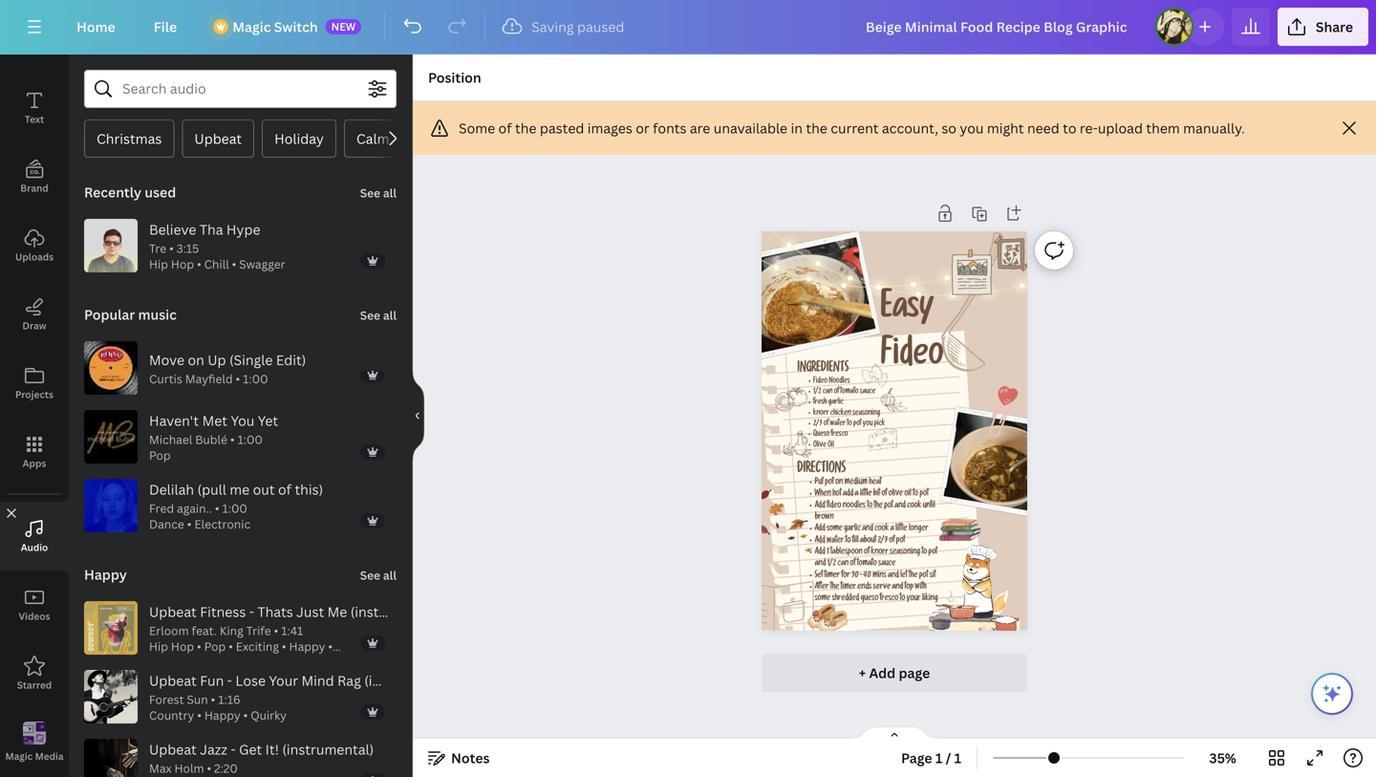 Task type: vqa. For each thing, say whether or not it's contained in the screenshot.
Dance
yes



Task type: locate. For each thing, give the bounding box(es) containing it.
• left 2:20 on the left bottom
[[207, 760, 211, 776]]

1 vertical spatial knorr
[[871, 548, 889, 557]]

mins
[[873, 572, 887, 580]]

can up fresh
[[823, 388, 833, 396]]

0 horizontal spatial on
[[188, 351, 204, 369]]

pop down michael
[[149, 448, 171, 463]]

the down bit
[[874, 502, 883, 511]]

0 vertical spatial fideo
[[881, 341, 944, 376]]

1 vertical spatial see all button
[[358, 295, 399, 334]]

2/3 up queso
[[813, 420, 822, 428]]

your
[[907, 595, 921, 604]]

sauce up the mins
[[878, 560, 896, 569]]

1 vertical spatial hop
[[171, 639, 194, 655]]

with
[[915, 583, 927, 592]]

2 hop from the top
[[171, 639, 194, 655]]

1 vertical spatial little
[[896, 525, 907, 534]]

2 vertical spatial see
[[360, 567, 381, 583]]

pot left pick
[[853, 420, 862, 428]]

magic left switch
[[232, 18, 271, 36]]

upbeat for upbeat fitness - thats just me (instrumental)
[[149, 603, 197, 621]]

fideo for fideo
[[881, 341, 944, 376]]

0 horizontal spatial timer
[[825, 572, 840, 580]]

1 vertical spatial see all
[[360, 307, 397, 323]]

• right the 'bublé'
[[230, 432, 235, 447]]

1/2 inside put pot on medium heat when hot add a little bit of olive oil to pot add fideo noodles to the pot and cook until brown add some garlic and cook a little longer add water to fill about 2/3 of pot add 1 tablespoon of knorr seasoning to pot and 1/2 can of tomato sauce set timer for 30-40 mins and let the pot sit after the timer ends serve and top with some shredded queso fresco to your liking
[[827, 560, 836, 569]]

• down 'again..'
[[187, 516, 192, 532]]

1 vertical spatial hip
[[149, 639, 168, 655]]

0 vertical spatial hop
[[171, 256, 194, 272]]

magic inside main menu bar
[[232, 18, 271, 36]]

0 vertical spatial some
[[827, 525, 843, 534]]

calm button
[[344, 119, 402, 158]]

some
[[827, 525, 843, 534], [815, 595, 831, 604]]

upbeat for upbeat fun - lose your mind rag (instrumental)
[[149, 672, 197, 690]]

0 horizontal spatial fideo
[[813, 378, 828, 386]]

1 vertical spatial 1:00
[[237, 432, 263, 447]]

just
[[296, 603, 324, 621]]

sauce down farfalle pasta illustration image
[[860, 388, 876, 396]]

feat.
[[192, 623, 217, 638]]

tomato up 40
[[857, 560, 877, 569]]

2 vertical spatial see all
[[360, 567, 397, 583]]

1 horizontal spatial magic
[[232, 18, 271, 36]]

curtis
[[149, 371, 182, 386]]

upbeat down search audio search box on the top
[[194, 130, 242, 148]]

0 vertical spatial can
[[823, 388, 833, 396]]

cook
[[907, 502, 922, 511], [875, 525, 889, 534]]

so
[[942, 119, 957, 137]]

Design title text field
[[851, 8, 1148, 46]]

1/2 down tablespoon
[[827, 560, 836, 569]]

fideo for fideo noodles 1/2 can of tomato sauce fresh garlic knorr chicken seasoning 2/3 of water to pot you pick queso fresco olive oil
[[813, 378, 828, 386]]

1:00 down delilah (pull me out of this)
[[222, 500, 247, 516]]

tomato inside put pot on medium heat when hot add a little bit of olive oil to pot add fideo noodles to the pot and cook until brown add some garlic and cook a little longer add water to fill about 2/3 of pot add 1 tablespoon of knorr seasoning to pot and 1/2 can of tomato sauce set timer for 30-40 mins and let the pot sit after the timer ends serve and top with some shredded queso fresco to your liking
[[857, 560, 877, 569]]

0 horizontal spatial pop
[[149, 448, 171, 463]]

(instrumental) right me
[[351, 603, 442, 621]]

to down chicken on the bottom right of page
[[847, 420, 852, 428]]

yet
[[258, 412, 278, 430]]

- right fun
[[227, 672, 232, 690]]

hip inside erloom feat. king trife • 1:41 hip hop • pop • exciting • happy • inspiring
[[149, 639, 168, 655]]

magic inside button
[[5, 750, 33, 763]]

1 vertical spatial see
[[360, 307, 381, 323]]

happy down 1:41
[[289, 639, 325, 655]]

1 vertical spatial fresco
[[880, 595, 898, 604]]

timer down for
[[841, 583, 856, 592]]

1:00 down 'you'
[[237, 432, 263, 447]]

1 vertical spatial can
[[838, 560, 849, 569]]

1 vertical spatial 1/2
[[827, 560, 836, 569]]

upbeat down inspiring
[[149, 672, 197, 690]]

0 horizontal spatial can
[[823, 388, 833, 396]]

• down the feat.
[[197, 639, 201, 655]]

happy inside forest sun • 1:16 country • happy • quirky
[[204, 708, 241, 723]]

believe
[[149, 220, 196, 239]]

1 vertical spatial tomato
[[857, 560, 877, 569]]

when
[[815, 490, 831, 499]]

pot up until
[[920, 490, 929, 499]]

projects
[[15, 388, 54, 401]]

seasoning inside fideo noodles 1/2 can of tomato sauce fresh garlic knorr chicken seasoning 2/3 of water to pot you pick queso fresco olive oil
[[853, 410, 880, 418]]

forest
[[149, 692, 184, 707]]

1 vertical spatial on
[[835, 479, 843, 487]]

1 vertical spatial garlic
[[844, 525, 861, 534]]

0 vertical spatial water
[[830, 420, 846, 428]]

pot right "put"
[[825, 479, 834, 487]]

fideo down the ingredients
[[813, 378, 828, 386]]

1:00 inside fred again.. • 1:00 dance • electronic
[[222, 500, 247, 516]]

water down chicken on the bottom right of page
[[830, 420, 846, 428]]

1 horizontal spatial seasoning
[[890, 548, 920, 557]]

knorr down fresh
[[813, 410, 829, 418]]

pot right about
[[896, 537, 905, 545]]

delilah
[[149, 480, 194, 499]]

current
[[831, 119, 879, 137]]

2 vertical spatial see all button
[[358, 555, 399, 594]]

0 vertical spatial all
[[383, 185, 397, 201]]

1 vertical spatial cook
[[875, 525, 889, 534]]

knorr inside put pot on medium heat when hot add a little bit of olive oil to pot add fideo noodles to the pot and cook until brown add some garlic and cook a little longer add water to fill about 2/3 of pot add 1 tablespoon of knorr seasoning to pot and 1/2 can of tomato sauce set timer for 30-40 mins and let the pot sit after the timer ends serve and top with some shredded queso fresco to your liking
[[871, 548, 889, 557]]

(instrumental) right rag at left
[[364, 672, 456, 690]]

queso
[[813, 431, 830, 439]]

0 vertical spatial see
[[360, 185, 381, 201]]

a right add
[[855, 490, 859, 499]]

knorr inside fideo noodles 1/2 can of tomato sauce fresh garlic knorr chicken seasoning 2/3 of water to pot you pick queso fresco olive oil
[[813, 410, 829, 418]]

1 see all from the top
[[360, 185, 397, 201]]

hop inside tre • 3:15 hip hop • chill • swagger
[[171, 256, 194, 272]]

0 horizontal spatial little
[[860, 490, 872, 499]]

top
[[905, 583, 914, 592]]

little left longer
[[896, 525, 907, 534]]

mayfield
[[185, 371, 233, 386]]

0 vertical spatial hip
[[149, 256, 168, 272]]

holm
[[174, 760, 204, 776]]

some down brown on the bottom of the page
[[827, 525, 843, 534]]

all for used
[[383, 185, 397, 201]]

saving paused status
[[493, 15, 634, 38]]

-
[[249, 603, 254, 621], [227, 672, 232, 690], [231, 740, 236, 759]]

1 right /
[[955, 749, 962, 767]]

magic for magic switch
[[232, 18, 271, 36]]

1 vertical spatial you
[[863, 420, 873, 428]]

magic switch
[[232, 18, 318, 36]]

add inside button
[[869, 664, 896, 682]]

heat
[[869, 479, 882, 487]]

olive
[[813, 442, 827, 450]]

fideo
[[881, 341, 944, 376], [813, 378, 828, 386]]

seasoning inside put pot on medium heat when hot add a little bit of olive oil to pot add fideo noodles to the pot and cook until brown add some garlic and cook a little longer add water to fill about 2/3 of pot add 1 tablespoon of knorr seasoning to pot and 1/2 can of tomato sauce set timer for 30-40 mins and let the pot sit after the timer ends serve and top with some shredded queso fresco to your liking
[[890, 548, 920, 557]]

pot
[[853, 420, 862, 428], [825, 479, 834, 487], [920, 490, 929, 499], [884, 502, 893, 511], [896, 537, 905, 545], [929, 548, 938, 557], [919, 572, 928, 580]]

max holm • 2:20
[[149, 760, 238, 776]]

2 all from the top
[[383, 307, 397, 323]]

1 vertical spatial -
[[227, 672, 232, 690]]

magic media
[[5, 750, 64, 763]]

2/3
[[813, 420, 822, 428], [878, 537, 888, 545]]

elements button
[[0, 5, 69, 74]]

• down "king"
[[229, 639, 233, 655]]

1 vertical spatial sauce
[[878, 560, 896, 569]]

hip inside tre • 3:15 hip hop • chill • swagger
[[149, 256, 168, 272]]

0 horizontal spatial fresco
[[831, 431, 848, 439]]

seasoning up the let
[[890, 548, 920, 557]]

share
[[1316, 18, 1354, 36]]

noodles
[[829, 378, 850, 386]]

main menu bar
[[0, 0, 1377, 54]]

1:00 inside michael bublé • 1:00 pop
[[237, 432, 263, 447]]

account,
[[882, 119, 939, 137]]

0 vertical spatial little
[[860, 490, 872, 499]]

0 vertical spatial 1/2
[[813, 388, 821, 396]]

upbeat up the "max"
[[149, 740, 197, 759]]

of down "noodles"
[[834, 388, 839, 396]]

of right bit
[[882, 490, 887, 499]]

(single
[[229, 351, 273, 369]]

+ add page button
[[762, 654, 1028, 692]]

1 horizontal spatial pop
[[204, 639, 226, 655]]

1:00 for you
[[237, 432, 263, 447]]

1 horizontal spatial sauce
[[878, 560, 896, 569]]

projects button
[[0, 349, 69, 418]]

music
[[138, 305, 177, 324]]

0 horizontal spatial 1
[[827, 548, 829, 557]]

0 vertical spatial 1:00
[[243, 371, 268, 386]]

1 horizontal spatial little
[[896, 525, 907, 534]]

in
[[791, 119, 803, 137]]

of up queso
[[824, 420, 829, 428]]

hip hop, chill, swagger, 195 seconds element
[[149, 240, 285, 272]]

fresco inside put pot on medium heat when hot add a little bit of olive oil to pot add fideo noodles to the pot and cook until brown add some garlic and cook a little longer add water to fill about 2/3 of pot add 1 tablespoon of knorr seasoning to pot and 1/2 can of tomato sauce set timer for 30-40 mins and let the pot sit after the timer ends serve and top with some shredded queso fresco to your liking
[[880, 595, 898, 604]]

0 vertical spatial sauce
[[860, 388, 876, 396]]

seasoning
[[853, 410, 880, 418], [890, 548, 920, 557]]

0 vertical spatial you
[[960, 119, 984, 137]]

pot inside fideo noodles 1/2 can of tomato sauce fresh garlic knorr chicken seasoning 2/3 of water to pot you pick queso fresco olive oil
[[853, 420, 862, 428]]

2/3 inside fideo noodles 1/2 can of tomato sauce fresh garlic knorr chicken seasoning 2/3 of water to pot you pick queso fresco olive oil
[[813, 420, 822, 428]]

1 see from the top
[[360, 185, 381, 201]]

quirky
[[251, 708, 287, 723]]

to left re-
[[1063, 119, 1077, 137]]

curtis mayfield • 1:00
[[149, 371, 268, 386]]

exciting
[[236, 639, 279, 655]]

2 vertical spatial -
[[231, 740, 236, 759]]

hip down tre
[[149, 256, 168, 272]]

2 vertical spatial (instrumental)
[[282, 740, 374, 759]]

see all button for used
[[358, 173, 399, 211]]

can inside put pot on medium heat when hot add a little bit of olive oil to pot add fideo noodles to the pot and cook until brown add some garlic and cook a little longer add water to fill about 2/3 of pot add 1 tablespoon of knorr seasoning to pot and 1/2 can of tomato sauce set timer for 30-40 mins and let the pot sit after the timer ends serve and top with some shredded queso fresco to your liking
[[838, 560, 849, 569]]

0 horizontal spatial knorr
[[813, 410, 829, 418]]

on inside put pot on medium heat when hot add a little bit of olive oil to pot add fideo noodles to the pot and cook until brown add some garlic and cook a little longer add water to fill about 2/3 of pot add 1 tablespoon of knorr seasoning to pot and 1/2 can of tomato sauce set timer for 30-40 mins and let the pot sit after the timer ends serve and top with some shredded queso fresco to your liking
[[835, 479, 843, 487]]

1 vertical spatial seasoning
[[890, 548, 920, 557]]

1 horizontal spatial happy
[[204, 708, 241, 723]]

knorr down about
[[871, 548, 889, 557]]

upbeat for upbeat jazz - get it! (instrumental)
[[149, 740, 197, 759]]

0 horizontal spatial 1/2
[[813, 388, 821, 396]]

happy right videos button
[[84, 565, 127, 584]]

magic left media
[[5, 750, 33, 763]]

2 horizontal spatial happy
[[289, 639, 325, 655]]

1 vertical spatial 2/3
[[878, 537, 888, 545]]

timer right set
[[825, 572, 840, 580]]

(pull
[[197, 480, 226, 499]]

page
[[899, 664, 930, 682]]

timer
[[825, 572, 840, 580], [841, 583, 856, 592]]

dance, electronic, 60 seconds element
[[149, 500, 251, 532]]

0 vertical spatial see all
[[360, 185, 397, 201]]

and down olive
[[895, 502, 906, 511]]

(instrumental) right it! on the bottom left of the page
[[282, 740, 374, 759]]

1 horizontal spatial 2/3
[[878, 537, 888, 545]]

upbeat inside button
[[194, 130, 242, 148]]

brand
[[20, 182, 48, 195]]

2 vertical spatial all
[[383, 567, 397, 583]]

1 left /
[[936, 749, 943, 767]]

2 hip from the top
[[149, 639, 168, 655]]

1 horizontal spatial you
[[960, 119, 984, 137]]

Search audio search field
[[122, 71, 358, 107]]

hop
[[171, 256, 194, 272], [171, 639, 194, 655]]

1 horizontal spatial cook
[[907, 502, 922, 511]]

2 see all button from the top
[[358, 295, 399, 334]]

sauce
[[860, 388, 876, 396], [878, 560, 896, 569]]

- left get on the bottom of the page
[[231, 740, 236, 759]]

erloom
[[149, 623, 189, 638]]

1 vertical spatial happy
[[289, 639, 325, 655]]

1 hip from the top
[[149, 256, 168, 272]]

cook down oil
[[907, 502, 922, 511]]

move on up (single edit)
[[149, 351, 306, 369]]

35%
[[1210, 749, 1237, 767]]

tablespoon
[[831, 548, 863, 557]]

1 hop from the top
[[171, 256, 194, 272]]

put pot on medium heat when hot add a little bit of olive oil to pot add fideo noodles to the pot and cook until brown add some garlic and cook a little longer add water to fill about 2/3 of pot add 1 tablespoon of knorr seasoning to pot and 1/2 can of tomato sauce set timer for 30-40 mins and let the pot sit after the timer ends serve and top with some shredded queso fresco to your liking
[[815, 479, 938, 604]]

1 horizontal spatial on
[[835, 479, 843, 487]]

2 see all from the top
[[360, 307, 397, 323]]

1 vertical spatial fideo
[[813, 378, 828, 386]]

oil
[[828, 442, 834, 450]]

tomato down "noodles"
[[840, 388, 859, 396]]

on left up
[[188, 351, 204, 369]]

ingredients
[[797, 363, 849, 376]]

calm
[[356, 130, 389, 148]]

0 vertical spatial a
[[855, 490, 859, 499]]

0 vertical spatial 2/3
[[813, 420, 822, 428]]

and left top at the bottom right of page
[[892, 583, 903, 592]]

• right tre
[[169, 240, 174, 256]]

fideo
[[827, 502, 841, 511]]

1 horizontal spatial fresco
[[880, 595, 898, 604]]

0 vertical spatial see all button
[[358, 173, 399, 211]]

2 vertical spatial happy
[[204, 708, 241, 723]]

0 vertical spatial timer
[[825, 572, 840, 580]]

0 vertical spatial fresco
[[831, 431, 848, 439]]

mind
[[302, 672, 334, 690]]

0 vertical spatial seasoning
[[853, 410, 880, 418]]

me
[[230, 480, 250, 499]]

all for music
[[383, 307, 397, 323]]

apps
[[23, 457, 46, 470]]

1/2 up fresh
[[813, 388, 821, 396]]

draw button
[[0, 280, 69, 349]]

pop down the feat.
[[204, 639, 226, 655]]

0 horizontal spatial you
[[863, 420, 873, 428]]

1 horizontal spatial knorr
[[871, 548, 889, 557]]

- for get
[[231, 740, 236, 759]]

fonts
[[653, 119, 687, 137]]

0 horizontal spatial seasoning
[[853, 410, 880, 418]]

0 horizontal spatial magic
[[5, 750, 33, 763]]

0 horizontal spatial a
[[855, 490, 859, 499]]

of up 30-
[[850, 560, 856, 569]]

the right the let
[[909, 572, 918, 580]]

seasoning up pick
[[853, 410, 880, 418]]

fideo inside fideo noodles 1/2 can of tomato sauce fresh garlic knorr chicken seasoning 2/3 of water to pot you pick queso fresco olive oil
[[813, 378, 828, 386]]

all
[[383, 185, 397, 201], [383, 307, 397, 323], [383, 567, 397, 583]]

videos
[[19, 610, 50, 623]]

2/3 right about
[[878, 537, 888, 545]]

1 horizontal spatial 1/2
[[827, 560, 836, 569]]

haven't
[[149, 412, 199, 430]]

0 vertical spatial -
[[249, 603, 254, 621]]

2 see from the top
[[360, 307, 381, 323]]

1 vertical spatial all
[[383, 307, 397, 323]]

little left bit
[[860, 490, 872, 499]]

some down after
[[815, 595, 831, 604]]

1 vertical spatial timer
[[841, 583, 856, 592]]

pot down olive
[[884, 502, 893, 511]]

see all for used
[[360, 185, 397, 201]]

let
[[901, 572, 908, 580]]

happy down 1:16
[[204, 708, 241, 723]]

fred
[[149, 500, 174, 516]]

2/3 inside put pot on medium heat when hot add a little bit of olive oil to pot add fideo noodles to the pot and cook until brown add some garlic and cook a little longer add water to fill about 2/3 of pot add 1 tablespoon of knorr seasoning to pot and 1/2 can of tomato sauce set timer for 30-40 mins and let the pot sit after the timer ends serve and top with some shredded queso fresco to your liking
[[878, 537, 888, 545]]

pop inside michael bublé • 1:00 pop
[[149, 448, 171, 463]]

happy inside erloom feat. king trife • 1:41 hip hop • pop • exciting • happy • inspiring
[[289, 639, 325, 655]]

- up trife
[[249, 603, 254, 621]]

are
[[690, 119, 711, 137]]

0 vertical spatial happy
[[84, 565, 127, 584]]

1 horizontal spatial can
[[838, 560, 849, 569]]

1:00 down (single
[[243, 371, 268, 386]]

- for lose
[[227, 672, 232, 690]]

1 all from the top
[[383, 185, 397, 201]]

1 vertical spatial a
[[890, 525, 894, 534]]

0 vertical spatial garlic
[[828, 399, 844, 407]]

0 vertical spatial on
[[188, 351, 204, 369]]

lose
[[236, 672, 266, 690]]

see
[[360, 185, 381, 201], [360, 307, 381, 323], [360, 567, 381, 583]]

draw
[[22, 319, 46, 332]]

fresco up "oil"
[[831, 431, 848, 439]]

1 horizontal spatial fideo
[[881, 341, 944, 376]]

1:00 for me
[[222, 500, 247, 516]]

• inside michael bublé • 1:00 pop
[[230, 432, 235, 447]]

1 vertical spatial pop
[[204, 639, 226, 655]]

on up hot
[[835, 479, 843, 487]]

1 vertical spatial (instrumental)
[[364, 672, 456, 690]]

1 left tablespoon
[[827, 548, 829, 557]]

1 see all button from the top
[[358, 173, 399, 211]]

you right so
[[960, 119, 984, 137]]

0 vertical spatial magic
[[232, 18, 271, 36]]

+
[[859, 664, 866, 682]]

0 horizontal spatial sauce
[[860, 388, 876, 396]]

fideo down easy
[[881, 341, 944, 376]]

upbeat fitness - thats just me (instrumental)
[[149, 603, 442, 621]]

you left pick
[[863, 420, 873, 428]]

0 vertical spatial pop
[[149, 448, 171, 463]]

to right "noodles"
[[867, 502, 873, 511]]

it!
[[265, 740, 279, 759]]

1 vertical spatial magic
[[5, 750, 33, 763]]

delilah (pull me out of this)
[[149, 480, 323, 499]]

and
[[895, 502, 906, 511], [862, 525, 873, 534], [815, 560, 826, 569], [888, 572, 899, 580], [892, 583, 903, 592]]

of right about
[[889, 537, 895, 545]]

2 vertical spatial 1:00
[[222, 500, 247, 516]]

a left longer
[[890, 525, 894, 534]]

upbeat up "erloom"
[[149, 603, 197, 621]]

0 vertical spatial knorr
[[813, 410, 829, 418]]

1/2 inside fideo noodles 1/2 can of tomato sauce fresh garlic knorr chicken seasoning 2/3 of water to pot you pick queso fresco olive oil
[[813, 388, 821, 396]]

0 horizontal spatial happy
[[84, 565, 127, 584]]

fitness
[[200, 603, 246, 621]]

garlic up chicken on the bottom right of page
[[828, 399, 844, 407]]

page 1 / 1
[[901, 749, 962, 767]]



Task type: describe. For each thing, give the bounding box(es) containing it.
sit
[[930, 572, 936, 580]]

of down about
[[864, 548, 870, 557]]

move
[[149, 351, 185, 369]]

liking
[[922, 595, 938, 604]]

to left your
[[900, 595, 905, 604]]

up
[[208, 351, 226, 369]]

position
[[428, 68, 482, 87]]

michael
[[149, 432, 192, 447]]

medium
[[845, 479, 868, 487]]

home
[[76, 18, 115, 36]]

haven't met you yet
[[149, 412, 278, 430]]

farfalle pasta illustration image
[[862, 364, 888, 387]]

water inside put pot on medium heat when hot add a little bit of olive oil to pot add fideo noodles to the pot and cook until brown add some garlic and cook a little longer add water to fill about 2/3 of pot add 1 tablespoon of knorr seasoning to pot and 1/2 can of tomato sauce set timer for 30-40 mins and let the pot sit after the timer ends serve and top with some shredded queso fresco to your liking
[[827, 537, 844, 545]]

0 horizontal spatial cook
[[875, 525, 889, 534]]

me
[[328, 603, 347, 621]]

of right 'some'
[[499, 119, 512, 137]]

put
[[815, 479, 824, 487]]

switch
[[274, 18, 318, 36]]

to right oil
[[913, 490, 918, 499]]

fun
[[200, 672, 224, 690]]

for
[[841, 572, 850, 580]]

3 see all button from the top
[[358, 555, 399, 594]]

believe tha hype
[[149, 220, 260, 239]]

audio
[[21, 541, 48, 554]]

paused
[[577, 18, 625, 36]]

uploads
[[15, 250, 54, 263]]

easy
[[881, 295, 934, 329]]

queso
[[861, 595, 878, 604]]

show pages image
[[849, 726, 941, 741]]

olive
[[889, 490, 903, 499]]

of right out
[[278, 480, 292, 499]]

fideo noodles 1/2 can of tomato sauce fresh garlic knorr chicken seasoning 2/3 of water to pot you pick queso fresco olive oil
[[813, 378, 885, 450]]

to inside fideo noodles 1/2 can of tomato sauce fresh garlic knorr chicken seasoning 2/3 of water to pot you pick queso fresco olive oil
[[847, 420, 852, 428]]

• up electronic
[[215, 500, 219, 516]]

some
[[459, 119, 495, 137]]

notes
[[451, 749, 490, 767]]

grey line cookbook icon isolated on white background. cooking book icon. recipe book. fork and knife icons. cutlery symbol.  vector illustration image
[[735, 581, 814, 641]]

hip hop, pop, exciting, happy, inspiring, 101 seconds element
[[149, 623, 381, 671]]

• down move on up (single edit)
[[236, 371, 240, 386]]

garlic inside put pot on medium heat when hot add a little bit of olive oil to pot add fideo noodles to the pot and cook until brown add some garlic and cook a little longer add water to fill about 2/3 of pot add 1 tablespoon of knorr seasoning to pot and 1/2 can of tomato sauce set timer for 30-40 mins and let the pot sit after the timer ends serve and top with some shredded queso fresco to your liking
[[844, 525, 861, 534]]

• right sun
[[211, 692, 215, 707]]

fred again.. • 1:00 dance • electronic
[[149, 500, 251, 532]]

country, happy, quirky, 76 seconds element
[[149, 692, 287, 724]]

3:15
[[177, 240, 199, 256]]

sun
[[187, 692, 208, 707]]

tre
[[149, 240, 166, 256]]

king
[[220, 623, 244, 638]]

holiday
[[275, 130, 324, 148]]

tomato inside fideo noodles 1/2 can of tomato sauce fresh garlic knorr chicken seasoning 2/3 of water to pot you pick queso fresco olive oil
[[840, 388, 859, 396]]

you inside fideo noodles 1/2 can of tomato sauce fresh garlic knorr chicken seasoning 2/3 of water to pot you pick queso fresco olive oil
[[863, 420, 873, 428]]

your
[[269, 672, 298, 690]]

swagger
[[239, 256, 285, 272]]

upbeat for upbeat
[[194, 130, 242, 148]]

upload
[[1098, 119, 1143, 137]]

3 see from the top
[[360, 567, 381, 583]]

chicken
[[830, 410, 851, 418]]

sauce inside fideo noodles 1/2 can of tomato sauce fresh garlic knorr chicken seasoning 2/3 of water to pot you pick queso fresco olive oil
[[860, 388, 876, 396]]

fill
[[852, 537, 859, 545]]

starred
[[17, 679, 52, 692]]

pop inside erloom feat. king trife • 1:41 hip hop • pop • exciting • happy • inspiring
[[204, 639, 226, 655]]

• left chill
[[197, 256, 201, 272]]

see for music
[[360, 307, 381, 323]]

pop, 60 seconds element
[[149, 432, 263, 464]]

• down sun
[[197, 708, 202, 723]]

see all button for music
[[358, 295, 399, 334]]

+ add page
[[859, 664, 930, 682]]

starred button
[[0, 640, 69, 708]]

and left the let
[[888, 572, 899, 580]]

popular music
[[84, 305, 177, 324]]

3 see all from the top
[[360, 567, 397, 583]]

to left fill
[[845, 537, 851, 545]]

serve
[[873, 583, 891, 592]]

2 horizontal spatial 1
[[955, 749, 962, 767]]

1 vertical spatial some
[[815, 595, 831, 604]]

or
[[636, 119, 650, 137]]

recently used
[[84, 183, 176, 201]]

longer
[[909, 525, 929, 534]]

hop inside erloom feat. king trife • 1:41 hip hop • pop • exciting • happy • inspiring
[[171, 639, 194, 655]]

1 horizontal spatial timer
[[841, 583, 856, 592]]

1 horizontal spatial a
[[890, 525, 894, 534]]

• down 1:41
[[282, 639, 286, 655]]

laddle icon image
[[911, 229, 1057, 383]]

michael bublé • 1:00 pop
[[149, 432, 263, 463]]

and up set
[[815, 560, 826, 569]]

manually.
[[1184, 119, 1245, 137]]

35% button
[[1192, 743, 1254, 773]]

file button
[[138, 8, 192, 46]]

see for used
[[360, 185, 381, 201]]

fresco inside fideo noodles 1/2 can of tomato sauce fresh garlic knorr chicken seasoning 2/3 of water to pot you pick queso fresco olive oil
[[831, 431, 848, 439]]

max
[[149, 760, 172, 776]]

see all for music
[[360, 307, 397, 323]]

3 all from the top
[[383, 567, 397, 583]]

- for thats
[[249, 603, 254, 621]]

jazz
[[200, 740, 227, 759]]

sauce inside put pot on medium heat when hot add a little bit of olive oil to pot add fideo noodles to the pot and cook until brown add some garlic and cook a little longer add water to fill about 2/3 of pot add 1 tablespoon of knorr seasoning to pot and 1/2 can of tomato sauce set timer for 30-40 mins and let the pot sit after the timer ends serve and top with some shredded queso fresco to your liking
[[878, 560, 896, 569]]

the left pasted
[[515, 119, 537, 137]]

1 inside put pot on medium heat when hot add a little bit of olive oil to pot add fideo noodles to the pot and cook until brown add some garlic and cook a little longer add water to fill about 2/3 of pot add 1 tablespoon of knorr seasoning to pot and 1/2 can of tomato sauce set timer for 30-40 mins and let the pot sit after the timer ends serve and top with some shredded queso fresco to your liking
[[827, 548, 829, 557]]

unavailable
[[714, 119, 788, 137]]

apps button
[[0, 418, 69, 487]]

0 vertical spatial (instrumental)
[[351, 603, 442, 621]]

and up about
[[862, 525, 873, 534]]

pot left sit
[[919, 572, 928, 580]]

canva assistant image
[[1321, 683, 1344, 705]]

trife
[[246, 623, 271, 638]]

• down me
[[328, 639, 333, 655]]

out
[[253, 480, 275, 499]]

2:20
[[214, 760, 238, 776]]

magic media button
[[0, 708, 69, 777]]

saving paused
[[532, 18, 625, 36]]

hide image
[[412, 370, 424, 462]]

magic for magic media
[[5, 750, 33, 763]]

tha
[[200, 220, 223, 239]]

• left quirky
[[243, 708, 248, 723]]

the right after
[[830, 583, 839, 592]]

olive oil hand drawn image
[[783, 431, 812, 458]]

dance
[[149, 516, 184, 532]]

can inside fideo noodles 1/2 can of tomato sauce fresh garlic knorr chicken seasoning 2/3 of water to pot you pick queso fresco olive oil
[[823, 388, 833, 396]]

some of the pasted images or fonts are unavailable in the current account, so you might need to re-upload them manually.
[[459, 119, 1245, 137]]

uploads button
[[0, 211, 69, 280]]

about
[[860, 537, 876, 545]]

garlic inside fideo noodles 1/2 can of tomato sauce fresh garlic knorr chicken seasoning 2/3 of water to pot you pick queso fresco olive oil
[[828, 399, 844, 407]]

re-
[[1080, 119, 1098, 137]]

noodles
[[843, 502, 866, 511]]

pot up sit
[[929, 548, 938, 557]]

1:41
[[281, 623, 303, 638]]

upbeat jazz - get it! (instrumental)
[[149, 740, 374, 759]]

• right chill
[[232, 256, 236, 272]]

erloom feat. king trife • 1:41 hip hop • pop • exciting • happy • inspiring
[[149, 623, 333, 671]]

set
[[815, 572, 823, 580]]

• left 1:41
[[274, 623, 278, 638]]

notes button
[[421, 743, 498, 773]]

30-
[[852, 572, 864, 580]]

position button
[[421, 62, 489, 93]]

to down longer
[[922, 548, 927, 557]]

videos button
[[0, 571, 69, 640]]

water inside fideo noodles 1/2 can of tomato sauce fresh garlic knorr chicken seasoning 2/3 of water to pot you pick queso fresco olive oil
[[830, 420, 846, 428]]

1 horizontal spatial 1
[[936, 749, 943, 767]]

ends
[[858, 583, 872, 592]]

the right the "in"
[[806, 119, 828, 137]]

inspiring
[[149, 655, 197, 671]]

add
[[843, 490, 853, 499]]

file
[[154, 18, 177, 36]]

tre • 3:15 hip hop • chill • swagger
[[149, 240, 285, 272]]

pasted
[[540, 119, 584, 137]]

until
[[923, 502, 935, 511]]



